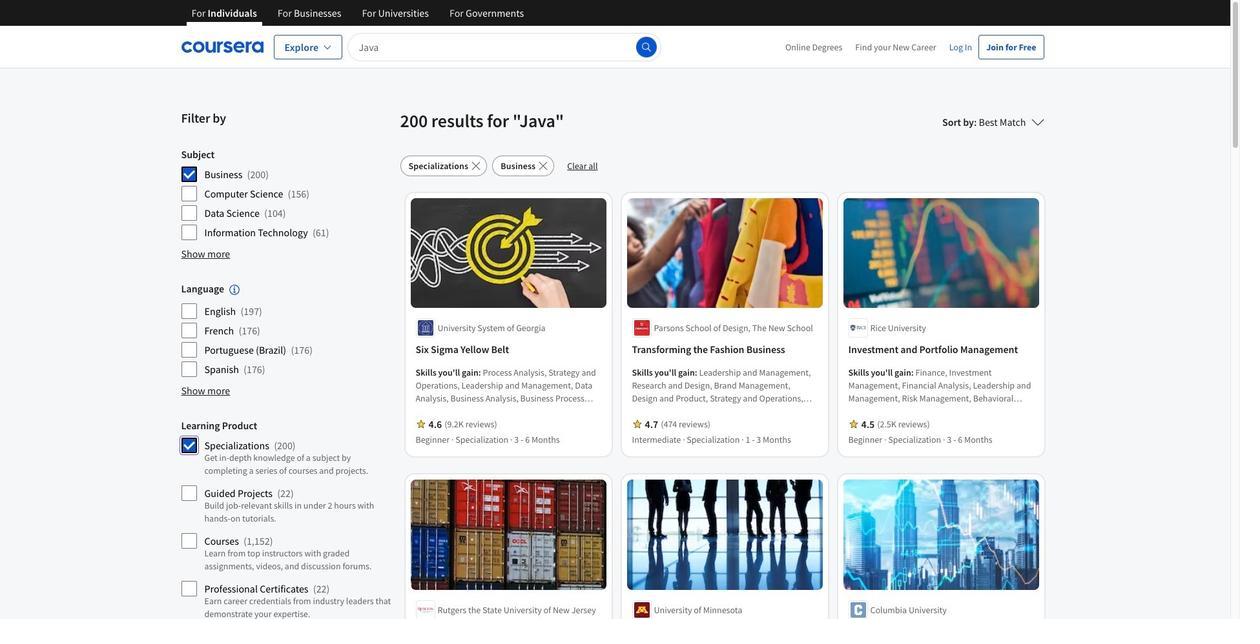 Task type: describe. For each thing, give the bounding box(es) containing it.
2 group from the top
[[181, 282, 393, 378]]

(4.5 stars) element
[[862, 418, 875, 431]]



Task type: vqa. For each thing, say whether or not it's contained in the screenshot.
College
no



Task type: locate. For each thing, give the bounding box(es) containing it.
1 vertical spatial group
[[181, 282, 393, 378]]

group
[[181, 148, 393, 241], [181, 282, 393, 378], [181, 420, 393, 620]]

2 vertical spatial group
[[181, 420, 393, 620]]

(4.7 stars) element
[[645, 418, 659, 431]]

3 group from the top
[[181, 420, 393, 620]]

0 vertical spatial group
[[181, 148, 393, 241]]

None search field
[[348, 33, 661, 61]]

1 group from the top
[[181, 148, 393, 241]]

What do you want to learn? text field
[[348, 33, 661, 61]]

coursera image
[[181, 37, 263, 57]]

banner navigation
[[181, 0, 534, 36]]

(4.6 stars) element
[[429, 418, 442, 431]]



